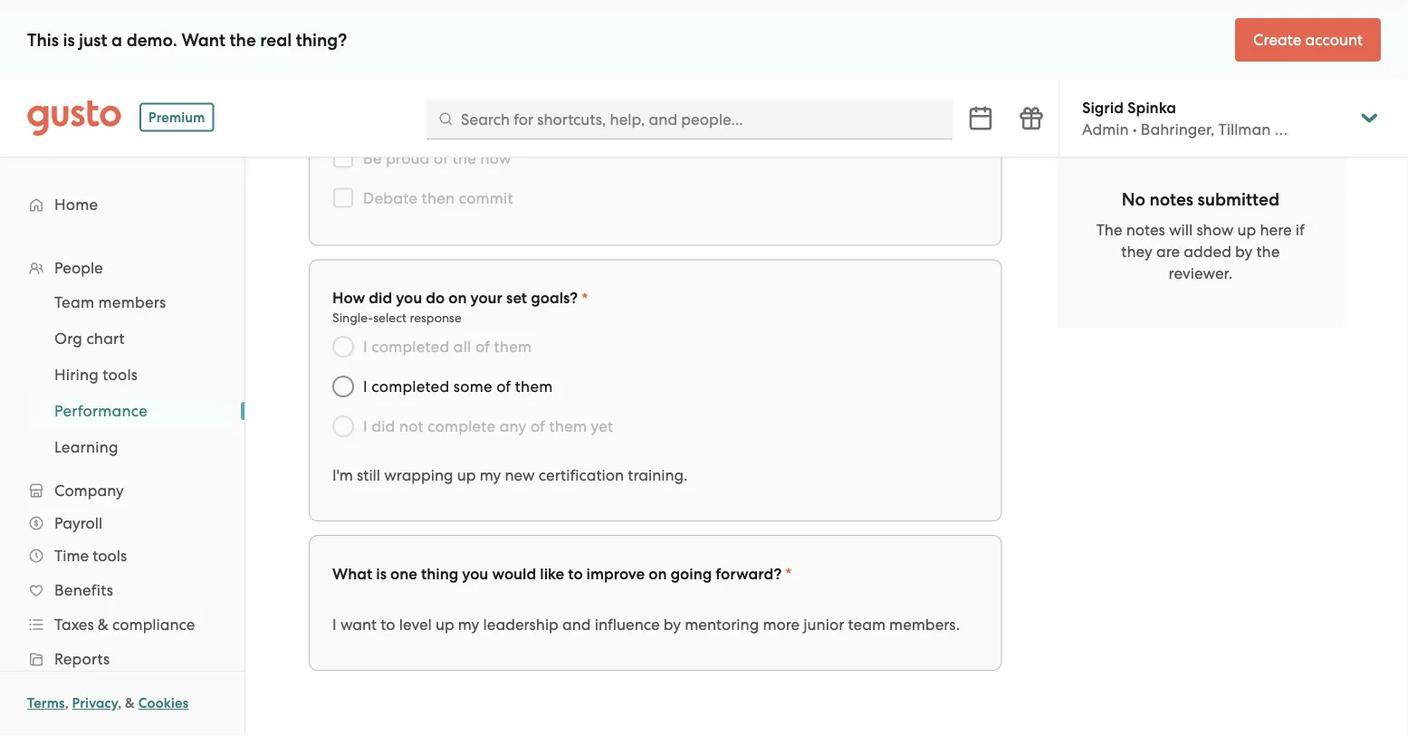 Task type: vqa. For each thing, say whether or not it's contained in the screenshot.
Settings link
no



Task type: describe. For each thing, give the bounding box(es) containing it.
oga
[[1307, 120, 1339, 138]]

they
[[1122, 243, 1153, 261]]

org
[[54, 330, 82, 348]]

forward?
[[716, 565, 782, 583]]

cookies button
[[138, 693, 189, 715]]

0 horizontal spatial by
[[664, 616, 681, 634]]

i'm
[[333, 466, 353, 485]]

payroll button
[[18, 507, 226, 540]]

did
[[369, 289, 392, 308]]

are
[[1157, 243, 1180, 261]]

by inside the notes will show up here if they are added by the reviewer.
[[1235, 243, 1253, 261]]

one
[[390, 565, 417, 583]]

what
[[333, 565, 373, 583]]

training.
[[628, 466, 688, 485]]

1 horizontal spatial you
[[462, 565, 489, 583]]

this
[[27, 29, 59, 50]]

select
[[373, 311, 407, 326]]

added
[[1184, 243, 1232, 261]]

reports
[[54, 650, 110, 668]]

up for my
[[436, 616, 454, 634]]

org chart link
[[33, 322, 226, 355]]

notes for no
[[1150, 189, 1194, 210]]

team members
[[54, 293, 166, 312]]

hiring tools
[[54, 366, 138, 384]]

1 horizontal spatial to
[[568, 565, 583, 583]]

sigrid
[[1082, 98, 1124, 117]]

if
[[1296, 221, 1305, 239]]

0 vertical spatial the
[[230, 29, 256, 50]]

list containing home
[[0, 187, 245, 735]]

here
[[1260, 221, 1292, 239]]

them
[[515, 378, 553, 396]]

just
[[79, 29, 107, 50]]

a
[[112, 29, 122, 50]]

i completed some of them
[[363, 378, 553, 396]]

& inside dropdown button
[[98, 616, 109, 634]]

1 vertical spatial to
[[381, 616, 395, 634]]

i'm still wrapping up my new certification training.
[[333, 466, 688, 485]]

members
[[98, 293, 166, 312]]

like
[[540, 565, 564, 583]]

goals?
[[531, 289, 578, 308]]

still
[[357, 466, 380, 485]]

influence
[[595, 616, 660, 634]]

home link
[[18, 188, 226, 221]]

leadership
[[483, 616, 559, 634]]

thing
[[421, 565, 459, 583]]

of
[[496, 378, 511, 396]]

mentoring
[[685, 616, 759, 634]]

completed
[[372, 378, 450, 396]]

compliance
[[112, 616, 195, 634]]

performance
[[54, 402, 148, 420]]

sigrid spinka admin • bahringer, tillman and oga
[[1082, 98, 1339, 138]]

benefits link
[[18, 574, 226, 607]]

on inside how did you do on your set goals? * single-select response
[[449, 289, 467, 308]]

tools for hiring tools
[[103, 366, 138, 384]]

new
[[505, 466, 535, 485]]

no
[[1122, 189, 1146, 210]]

tools for time tools
[[93, 547, 127, 565]]

level
[[399, 616, 432, 634]]

payroll
[[54, 514, 103, 533]]

company button
[[18, 475, 226, 507]]

do
[[426, 289, 445, 308]]

certification
[[539, 466, 624, 485]]

privacy link
[[72, 696, 118, 712]]

home
[[54, 196, 98, 214]]

and inside the sigrid spinka admin • bahringer, tillman and oga
[[1275, 120, 1303, 138]]

learning link
[[33, 431, 226, 464]]

list containing team members
[[0, 284, 245, 466]]

time tools button
[[18, 540, 226, 572]]

will
[[1169, 221, 1193, 239]]

* inside what is one thing you would like to improve on going forward? *
[[785, 565, 792, 583]]

1 vertical spatial &
[[125, 696, 135, 712]]

1 horizontal spatial up
[[457, 466, 476, 485]]

thing?
[[296, 29, 347, 50]]

spinka
[[1128, 98, 1176, 117]]

create account
[[1254, 31, 1363, 49]]

terms
[[27, 696, 65, 712]]

would
[[492, 565, 536, 583]]

0 vertical spatial my
[[480, 466, 501, 485]]

terms , privacy , & cookies
[[27, 696, 189, 712]]

global-search element
[[426, 98, 954, 140]]

want
[[340, 616, 377, 634]]

what is one thing you would like to improve on going forward? *
[[333, 565, 792, 583]]

time
[[54, 547, 89, 565]]

taxes & compliance
[[54, 616, 195, 634]]

people
[[54, 259, 103, 277]]



Task type: locate. For each thing, give the bounding box(es) containing it.
is for this
[[63, 29, 75, 50]]

& right taxes on the bottom of page
[[98, 616, 109, 634]]

to left the level at the bottom left of page
[[381, 616, 395, 634]]

the
[[230, 29, 256, 50], [1257, 243, 1280, 261]]

and
[[1275, 120, 1303, 138], [562, 616, 591, 634]]

Search for shortcuts, help, and people... field
[[461, 108, 940, 130]]

*
[[582, 289, 588, 308], [785, 565, 792, 583]]

my left new
[[480, 466, 501, 485]]

reports link
[[18, 643, 226, 676]]

0 vertical spatial up
[[1238, 221, 1257, 239]]

0 horizontal spatial i
[[333, 616, 337, 634]]

show
[[1197, 221, 1234, 239]]

terms link
[[27, 696, 65, 712]]

the left real
[[230, 29, 256, 50]]

benefits
[[54, 581, 113, 600]]

0 horizontal spatial and
[[562, 616, 591, 634]]

to
[[568, 565, 583, 583], [381, 616, 395, 634]]

real
[[260, 29, 292, 50]]

some
[[454, 378, 493, 396]]

1 horizontal spatial on
[[649, 565, 667, 583]]

1 horizontal spatial ,
[[118, 696, 122, 712]]

& left cookies in the left of the page
[[125, 696, 135, 712]]

my
[[480, 466, 501, 485], [458, 616, 479, 634]]

0 vertical spatial and
[[1275, 120, 1303, 138]]

,
[[65, 696, 69, 712], [118, 696, 122, 712]]

you right thing
[[462, 565, 489, 583]]

is left just
[[63, 29, 75, 50]]

team members link
[[33, 286, 226, 319]]

is for what
[[376, 565, 387, 583]]

1 vertical spatial up
[[457, 466, 476, 485]]

* inside how did you do on your set goals? * single-select response
[[582, 289, 588, 308]]

notes for the
[[1127, 221, 1166, 239]]

2 horizontal spatial up
[[1238, 221, 1257, 239]]

1 vertical spatial by
[[664, 616, 681, 634]]

you left do at the left
[[396, 289, 422, 308]]

no notes submitted
[[1122, 189, 1280, 210]]

1 horizontal spatial and
[[1275, 120, 1303, 138]]

tools up performance link
[[103, 366, 138, 384]]

0 horizontal spatial up
[[436, 616, 454, 634]]

0 vertical spatial you
[[396, 289, 422, 308]]

2 vertical spatial up
[[436, 616, 454, 634]]

I completed some of them radio
[[323, 367, 363, 407]]

tools down 'payroll' dropdown button
[[93, 547, 127, 565]]

1 vertical spatial you
[[462, 565, 489, 583]]

0 vertical spatial on
[[449, 289, 467, 308]]

1 , from the left
[[65, 696, 69, 712]]

0 horizontal spatial is
[[63, 29, 75, 50]]

on right do at the left
[[449, 289, 467, 308]]

up
[[1238, 221, 1257, 239], [457, 466, 476, 485], [436, 616, 454, 634]]

list
[[0, 187, 245, 735], [0, 284, 245, 466]]

notes up will
[[1150, 189, 1194, 210]]

you inside how did you do on your set goals? * single-select response
[[396, 289, 422, 308]]

up left here at the top right
[[1238, 221, 1257, 239]]

tools inside dropdown button
[[93, 547, 127, 565]]

1 vertical spatial on
[[649, 565, 667, 583]]

more
[[763, 616, 800, 634]]

i
[[363, 378, 368, 396], [333, 616, 337, 634]]

you
[[396, 289, 422, 308], [462, 565, 489, 583]]

admin
[[1082, 120, 1129, 138]]

0 horizontal spatial *
[[582, 289, 588, 308]]

up inside the notes will show up here if they are added by the reviewer.
[[1238, 221, 1257, 239]]

notes up they
[[1127, 221, 1166, 239]]

home image
[[27, 100, 121, 136]]

single-
[[333, 311, 373, 326]]

1 vertical spatial my
[[458, 616, 479, 634]]

tillman
[[1219, 120, 1271, 138]]

the down here at the top right
[[1257, 243, 1280, 261]]

i for i completed some of them
[[363, 378, 368, 396]]

org chart
[[54, 330, 125, 348]]

•
[[1133, 120, 1137, 138]]

create account link
[[1236, 18, 1381, 62]]

my left leadership
[[458, 616, 479, 634]]

1 horizontal spatial the
[[1257, 243, 1280, 261]]

1 horizontal spatial by
[[1235, 243, 1253, 261]]

1 vertical spatial the
[[1257, 243, 1280, 261]]

0 horizontal spatial ,
[[65, 696, 69, 712]]

1 vertical spatial *
[[785, 565, 792, 583]]

1 vertical spatial is
[[376, 565, 387, 583]]

i want to level up my leadership and influence by mentoring more junior team members.
[[333, 616, 960, 634]]

the notes will show up here if they are added by the reviewer.
[[1097, 221, 1305, 283]]

bahringer,
[[1141, 120, 1215, 138]]

1 horizontal spatial &
[[125, 696, 135, 712]]

on
[[449, 289, 467, 308], [649, 565, 667, 583]]

privacy
[[72, 696, 118, 712]]

to right like
[[568, 565, 583, 583]]

0 horizontal spatial to
[[381, 616, 395, 634]]

how did you do on your set goals? * single-select response
[[333, 289, 588, 326]]

i left want
[[333, 616, 337, 634]]

1 vertical spatial i
[[333, 616, 337, 634]]

up right the level at the bottom left of page
[[436, 616, 454, 634]]

demo.
[[127, 29, 177, 50]]

by right added
[[1235, 243, 1253, 261]]

hiring
[[54, 366, 99, 384]]

on left going
[[649, 565, 667, 583]]

1 vertical spatial and
[[562, 616, 591, 634]]

premium button
[[139, 103, 214, 132]]

team
[[848, 616, 886, 634]]

0 horizontal spatial &
[[98, 616, 109, 634]]

0 vertical spatial is
[[63, 29, 75, 50]]

1 horizontal spatial is
[[376, 565, 387, 583]]

, left privacy
[[65, 696, 69, 712]]

up for here
[[1238, 221, 1257, 239]]

company
[[54, 482, 124, 500]]

want
[[182, 29, 226, 50]]

, left cookies button at the bottom of the page
[[118, 696, 122, 712]]

* right the goals?
[[582, 289, 588, 308]]

* right forward?
[[785, 565, 792, 583]]

taxes & compliance button
[[18, 609, 226, 641]]

taxes
[[54, 616, 94, 634]]

chart
[[86, 330, 125, 348]]

your
[[471, 289, 503, 308]]

account
[[1306, 31, 1363, 49]]

1 list from the top
[[0, 187, 245, 735]]

is left 'one'
[[376, 565, 387, 583]]

and left influence
[[562, 616, 591, 634]]

0 vertical spatial &
[[98, 616, 109, 634]]

by right influence
[[664, 616, 681, 634]]

0 horizontal spatial on
[[449, 289, 467, 308]]

1 vertical spatial tools
[[93, 547, 127, 565]]

submitted
[[1198, 189, 1280, 210]]

team
[[54, 293, 94, 312]]

0 vertical spatial to
[[568, 565, 583, 583]]

going
[[671, 565, 712, 583]]

wrapping
[[384, 466, 453, 485]]

how
[[333, 289, 365, 308]]

and left oga
[[1275, 120, 1303, 138]]

members.
[[890, 616, 960, 634]]

improve
[[587, 565, 645, 583]]

i left completed
[[363, 378, 368, 396]]

notes inside the notes will show up here if they are added by the reviewer.
[[1127, 221, 1166, 239]]

reviewer.
[[1169, 264, 1233, 283]]

0 vertical spatial *
[[582, 289, 588, 308]]

premium
[[149, 109, 205, 126]]

the
[[1097, 221, 1123, 239]]

0 vertical spatial tools
[[103, 366, 138, 384]]

i for i want to level up my leadership and influence by mentoring more junior team members.
[[333, 616, 337, 634]]

1 vertical spatial notes
[[1127, 221, 1166, 239]]

cookies
[[138, 696, 189, 712]]

2 list from the top
[[0, 284, 245, 466]]

0 horizontal spatial you
[[396, 289, 422, 308]]

&
[[98, 616, 109, 634], [125, 696, 135, 712]]

junior
[[804, 616, 844, 634]]

up right wrapping
[[457, 466, 476, 485]]

this is just a demo. want the real thing?
[[27, 29, 347, 50]]

set
[[506, 289, 527, 308]]

0 vertical spatial i
[[363, 378, 368, 396]]

2 , from the left
[[118, 696, 122, 712]]

0 horizontal spatial the
[[230, 29, 256, 50]]

people button
[[18, 252, 226, 284]]

1 horizontal spatial *
[[785, 565, 792, 583]]

is
[[63, 29, 75, 50], [376, 565, 387, 583]]

0 vertical spatial by
[[1235, 243, 1253, 261]]

create
[[1254, 31, 1302, 49]]

1 horizontal spatial i
[[363, 378, 368, 396]]

hiring tools link
[[33, 359, 226, 391]]

0 vertical spatial notes
[[1150, 189, 1194, 210]]

the inside the notes will show up here if they are added by the reviewer.
[[1257, 243, 1280, 261]]



